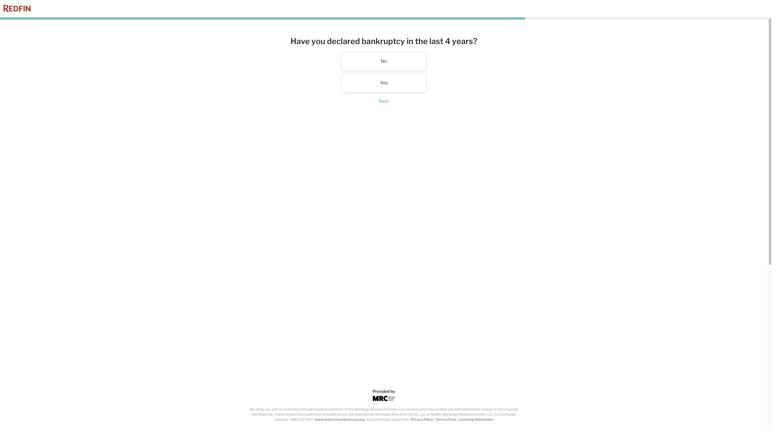 Task type: locate. For each thing, give the bounding box(es) containing it.
1 horizontal spatial the
[[415, 36, 428, 46]]

1 horizontal spatial with
[[455, 407, 461, 412]]

the inside by using, you will be connected with participating members of the mortgage research center, llc network who may contact you with information related to home buying and financing. these lenders have paid to be included but are not endorsed by mortgage research center, llc or redfin. mortgage research center, llc. is a mortgage licensee - nmls id 1907 (
[[349, 407, 354, 412]]

but
[[337, 412, 342, 417]]

research up 'licensing'
[[459, 412, 474, 417]]

mortgage up housing
[[375, 412, 391, 417]]

of left use
[[446, 418, 449, 422]]

terms
[[435, 418, 445, 422]]

0 vertical spatial the
[[415, 36, 428, 46]]

0 horizontal spatial the
[[349, 407, 354, 412]]

with up use
[[455, 407, 461, 412]]

may
[[427, 407, 434, 412]]

the
[[415, 36, 428, 46], [349, 407, 354, 412]]

the up not
[[349, 407, 354, 412]]

|
[[434, 418, 435, 422], [457, 418, 458, 422]]

mortgage up use
[[443, 412, 458, 417]]

1 vertical spatial the
[[349, 407, 354, 412]]

0 horizontal spatial with
[[300, 407, 307, 412]]

1 horizontal spatial center,
[[407, 412, 419, 417]]

1907
[[305, 418, 314, 422]]

housing
[[377, 418, 390, 422]]

be up these
[[278, 407, 282, 412]]

center, down the network at the bottom
[[407, 412, 419, 417]]

0 horizontal spatial you
[[265, 407, 271, 412]]

by up the mortgage research center 'image'
[[391, 389, 395, 394]]

with
[[300, 407, 307, 412], [455, 407, 461, 412]]

| right use
[[457, 418, 458, 422]]

1 vertical spatial of
[[446, 418, 449, 422]]

buying
[[507, 407, 518, 412]]

1 horizontal spatial you
[[312, 36, 325, 46]]

4 years?
[[445, 36, 477, 46]]

1 horizontal spatial to
[[493, 407, 497, 412]]

equal
[[367, 418, 376, 422]]

0 vertical spatial of
[[344, 407, 348, 412]]

of for terms
[[446, 418, 449, 422]]

1 horizontal spatial by
[[391, 389, 395, 394]]

0 horizontal spatial mortgage
[[355, 407, 370, 412]]

).
[[365, 418, 366, 422]]

information
[[462, 407, 481, 412]]

be
[[278, 407, 282, 412], [318, 412, 322, 417]]

use
[[450, 418, 456, 422]]

| down redfin.
[[434, 418, 435, 422]]

you right contact
[[448, 407, 454, 412]]

to up is
[[493, 407, 497, 412]]

lenders
[[285, 412, 297, 417]]

0 horizontal spatial of
[[344, 407, 348, 412]]

connected
[[282, 407, 299, 412]]

-
[[288, 418, 290, 422]]

declared
[[327, 36, 360, 46]]

the right the in
[[415, 36, 428, 46]]

center, up opportunity.
[[387, 407, 398, 412]]

2 with from the left
[[455, 407, 461, 412]]

1 horizontal spatial of
[[446, 418, 449, 422]]

related
[[481, 407, 493, 412]]

www.nmlsconsumeraccess.org link
[[315, 418, 365, 422]]

1 horizontal spatial be
[[318, 412, 322, 417]]

to
[[493, 407, 497, 412], [314, 412, 317, 417]]

www.nmlsconsumeraccess.org ). equal housing opportunity. privacy policy | terms of use | licensing information
[[315, 418, 493, 422]]

have you declared bankruptcy in the last 4 years?
[[291, 36, 477, 46]]

0 horizontal spatial research
[[371, 407, 386, 412]]

these
[[275, 412, 284, 417]]

1 | from the left
[[434, 418, 435, 422]]

2 horizontal spatial center,
[[475, 412, 486, 417]]

1 vertical spatial by
[[371, 412, 374, 417]]

0 horizontal spatial be
[[278, 407, 282, 412]]

included
[[322, 412, 336, 417]]

with up the have
[[300, 407, 307, 412]]

1 horizontal spatial |
[[457, 418, 458, 422]]

to up (
[[314, 412, 317, 417]]

have
[[298, 412, 305, 417]]

mortgage
[[355, 407, 370, 412], [375, 412, 391, 417], [443, 412, 458, 417]]

0 vertical spatial llc
[[399, 407, 405, 412]]

center,
[[387, 407, 398, 412], [407, 412, 419, 417], [475, 412, 486, 417]]

www.nmlsconsumeraccess.org
[[315, 418, 365, 422]]

you up financing.
[[265, 407, 271, 412]]

llc
[[399, 407, 405, 412], [420, 412, 426, 417]]

1 horizontal spatial llc
[[420, 412, 426, 417]]

research
[[371, 407, 386, 412], [392, 412, 407, 417], [459, 412, 474, 417]]

llc up 'privacy policy' link
[[420, 412, 426, 417]]

by up equal in the left of the page
[[371, 412, 374, 417]]

1 vertical spatial llc
[[420, 412, 426, 417]]

llc up opportunity.
[[399, 407, 405, 412]]

or
[[427, 412, 430, 417]]

using,
[[255, 407, 264, 412]]

of
[[344, 407, 348, 412], [446, 418, 449, 422]]

by
[[250, 407, 254, 412]]

nmls
[[291, 418, 300, 422]]

0 horizontal spatial to
[[314, 412, 317, 417]]

0 horizontal spatial |
[[434, 418, 435, 422]]

0 vertical spatial to
[[493, 407, 497, 412]]

be down participating
[[318, 412, 322, 417]]

mortgage up endorsed
[[355, 407, 370, 412]]

mortgage
[[501, 412, 516, 417]]

licensing information link
[[459, 418, 493, 422]]

of up are
[[344, 407, 348, 412]]

you
[[312, 36, 325, 46], [265, 407, 271, 412], [448, 407, 454, 412]]

research up opportunity.
[[392, 412, 407, 417]]

1 horizontal spatial research
[[392, 412, 407, 417]]

0 horizontal spatial center,
[[387, 407, 398, 412]]

by
[[391, 389, 395, 394], [371, 412, 374, 417]]

back button
[[379, 99, 389, 103]]

members
[[329, 407, 344, 412]]

financing.
[[258, 412, 274, 417]]

of inside by using, you will be connected with participating members of the mortgage research center, llc network who may contact you with information related to home buying and financing. these lenders have paid to be included but are not endorsed by mortgage research center, llc or redfin. mortgage research center, llc. is a mortgage licensee - nmls id 1907 (
[[344, 407, 348, 412]]

research up housing
[[371, 407, 386, 412]]

0 horizontal spatial by
[[371, 412, 374, 417]]

participating
[[308, 407, 328, 412]]

0 horizontal spatial llc
[[399, 407, 405, 412]]

you right have
[[312, 36, 325, 46]]

paid
[[306, 412, 313, 417]]

not
[[349, 412, 354, 417]]

center, up information at the bottom
[[475, 412, 486, 417]]

0 vertical spatial by
[[391, 389, 395, 394]]



Task type: describe. For each thing, give the bounding box(es) containing it.
home
[[497, 407, 506, 412]]

and
[[252, 412, 258, 417]]

provided by
[[373, 389, 395, 394]]

provided
[[373, 389, 390, 394]]

in
[[407, 36, 414, 46]]

have you declared bankruptcy in the last 4 years? option group
[[270, 52, 498, 92]]

1 vertical spatial be
[[318, 412, 322, 417]]

0 vertical spatial be
[[278, 407, 282, 412]]

bankruptcy
[[362, 36, 405, 46]]

contact
[[435, 407, 447, 412]]

opportunity.
[[391, 418, 410, 422]]

2 horizontal spatial mortgage
[[443, 412, 458, 417]]

redfin.
[[431, 412, 442, 417]]

by inside by using, you will be connected with participating members of the mortgage research center, llc network who may contact you with information related to home buying and financing. these lenders have paid to be included but are not endorsed by mortgage research center, llc or redfin. mortgage research center, llc. is a mortgage licensee - nmls id 1907 (
[[371, 412, 374, 417]]

who
[[420, 407, 427, 412]]

are
[[343, 412, 348, 417]]

2 | from the left
[[457, 418, 458, 422]]

will
[[272, 407, 277, 412]]

1 horizontal spatial mortgage
[[375, 412, 391, 417]]

privacy policy link
[[411, 418, 433, 422]]

by using, you will be connected with participating members of the mortgage research center, llc network who may contact you with information related to home buying and financing. these lenders have paid to be included but are not endorsed by mortgage research center, llc or redfin. mortgage research center, llc. is a mortgage licensee - nmls id 1907 (
[[250, 407, 518, 422]]

is
[[495, 412, 497, 417]]

policy
[[424, 418, 433, 422]]

1 with from the left
[[300, 407, 307, 412]]

llc.
[[487, 412, 494, 417]]

privacy
[[411, 418, 423, 422]]

2 horizontal spatial research
[[459, 412, 474, 417]]

(
[[314, 418, 315, 422]]

no
[[381, 58, 387, 64]]

licensee
[[275, 418, 288, 422]]

back
[[379, 99, 389, 103]]

of for members
[[344, 407, 348, 412]]

id
[[301, 418, 305, 422]]

terms of use link
[[435, 418, 456, 422]]

licensing
[[459, 418, 474, 422]]

a
[[498, 412, 500, 417]]

1 vertical spatial to
[[314, 412, 317, 417]]

yes
[[380, 80, 388, 86]]

have
[[291, 36, 310, 46]]

information
[[475, 418, 493, 422]]

network
[[406, 407, 419, 412]]

2 horizontal spatial you
[[448, 407, 454, 412]]

last
[[430, 36, 444, 46]]

mortgage research center image
[[373, 396, 395, 401]]

endorsed
[[355, 412, 370, 417]]



Task type: vqa. For each thing, say whether or not it's contained in the screenshot.
rightmost baths
no



